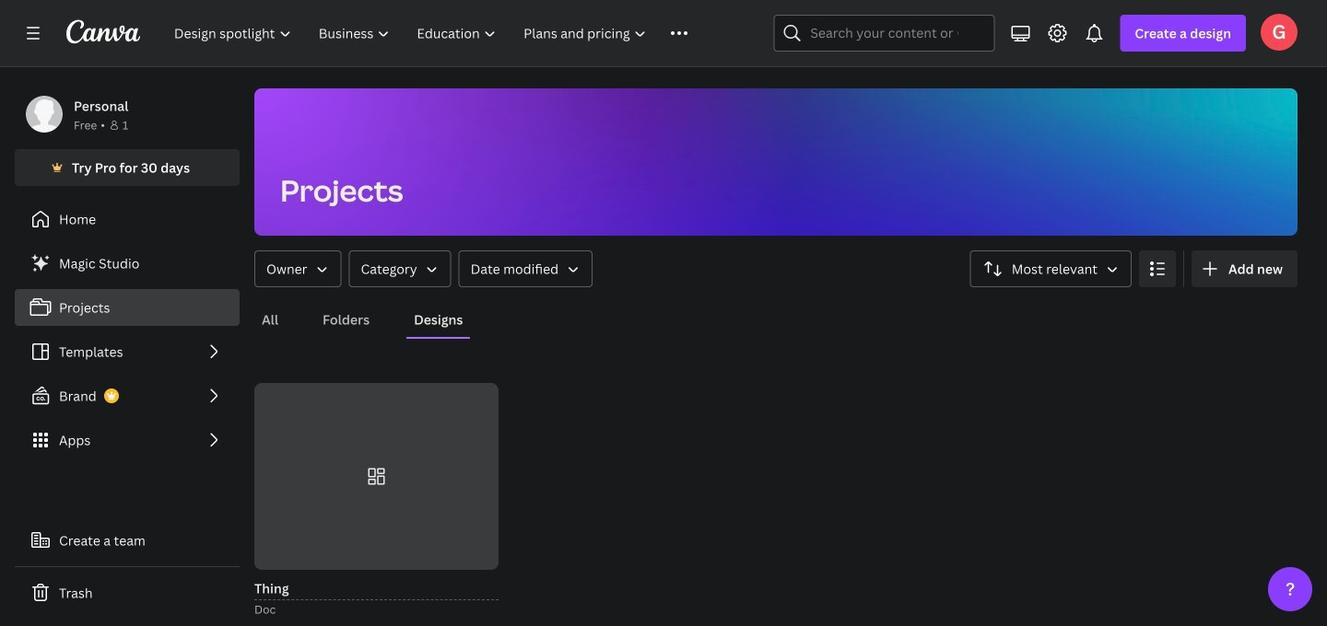 Task type: vqa. For each thing, say whether or not it's contained in the screenshot.
KENDALL PARKS (YOU) KENDALLPARKS02@GMAIL.COM
no



Task type: locate. For each thing, give the bounding box(es) containing it.
None field
[[254, 578, 499, 601]]

Owner button
[[254, 251, 342, 288]]

genericname382024 image
[[1261, 14, 1298, 50], [1261, 14, 1298, 50]]

None search field
[[774, 15, 995, 52]]

top level navigation element
[[162, 15, 729, 52], [162, 15, 729, 52]]

list
[[15, 245, 240, 459]]

group
[[251, 383, 499, 619], [254, 383, 499, 570]]



Task type: describe. For each thing, give the bounding box(es) containing it.
Date modified button
[[459, 251, 593, 288]]

Category button
[[349, 251, 451, 288]]

Search search field
[[811, 16, 958, 51]]

2 group from the left
[[254, 383, 499, 570]]

1 group from the left
[[251, 383, 499, 619]]



